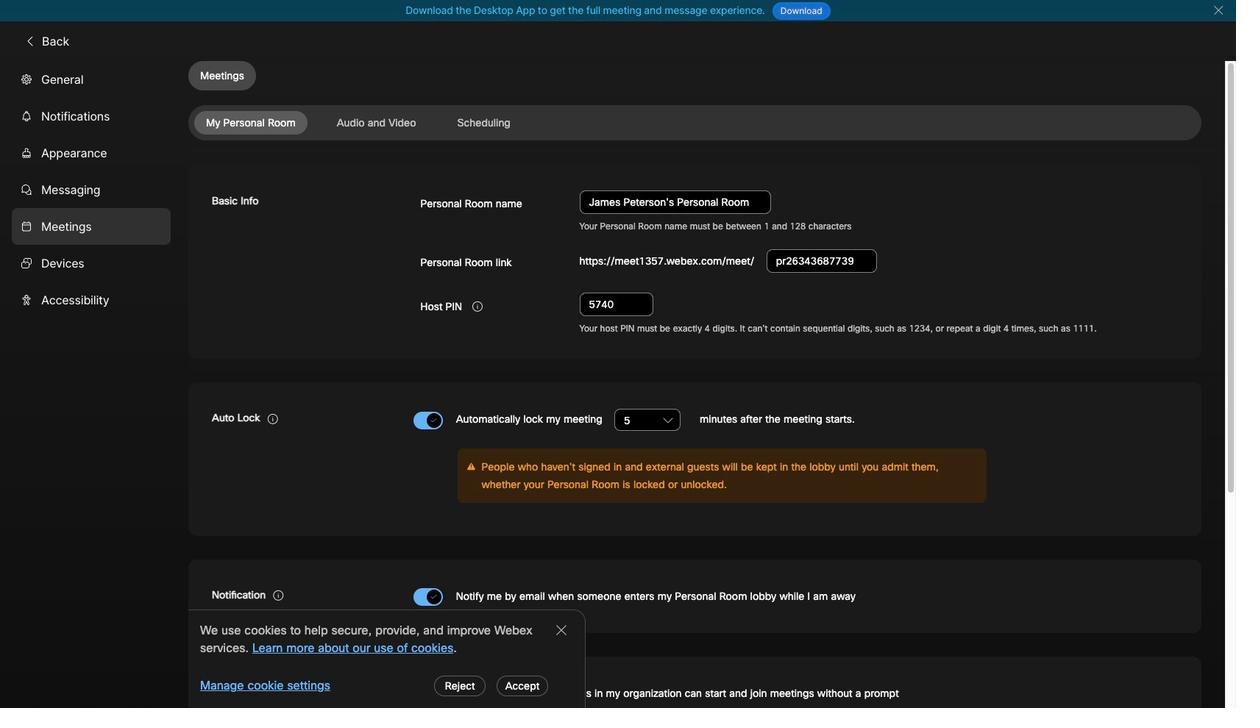 Task type: locate. For each thing, give the bounding box(es) containing it.
notifications tab
[[12, 98, 171, 134]]

cancel_16 image
[[1213, 4, 1225, 16]]

settings navigation
[[0, 61, 188, 709]]

general tab
[[12, 61, 171, 98]]

appearance tab
[[12, 134, 171, 171]]

devices tab
[[12, 245, 171, 282]]

messaging tab
[[12, 171, 171, 208]]



Task type: describe. For each thing, give the bounding box(es) containing it.
accessibility tab
[[12, 282, 171, 319]]

meetings tab
[[12, 208, 171, 245]]



